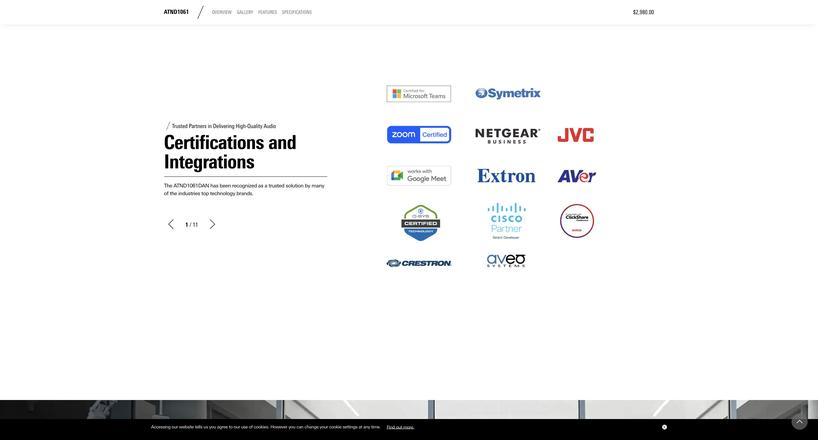 Task type: vqa. For each thing, say whether or not it's contained in the screenshot.
ATND1061DAN
yes



Task type: describe. For each thing, give the bounding box(es) containing it.
and
[[269, 131, 297, 154]]

atnd1061dan
[[174, 183, 209, 189]]

previous slide image
[[166, 219, 176, 229]]

in
[[208, 123, 212, 130]]

trusted partners in delivering high-quality audio
[[172, 123, 276, 130]]

at
[[359, 424, 363, 430]]

us
[[204, 424, 208, 430]]

agree
[[217, 424, 228, 430]]

trusted
[[269, 183, 285, 189]]

integrations
[[164, 150, 255, 173]]

any
[[364, 424, 370, 430]]

find out more. link
[[382, 422, 419, 432]]

1
[[185, 221, 188, 228]]

delivering
[[213, 123, 235, 130]]

arrow up image
[[797, 419, 803, 425]]

certifications and integrations
[[164, 131, 297, 173]]

1 horizontal spatial of
[[249, 424, 253, 430]]

tells
[[195, 424, 203, 430]]

accessing
[[151, 424, 171, 430]]

the
[[164, 183, 172, 189]]

1 our from the left
[[172, 424, 178, 430]]

cookies.
[[254, 424, 270, 430]]

11
[[193, 221, 198, 228]]

however
[[271, 424, 288, 430]]

1 you from the left
[[209, 424, 216, 430]]

use
[[241, 424, 248, 430]]



Task type: locate. For each thing, give the bounding box(es) containing it.
many
[[312, 183, 325, 189]]

/
[[190, 221, 192, 228]]

certifications
[[164, 131, 264, 154]]

$2,980.00
[[634, 9, 655, 16]]

you
[[209, 424, 216, 430], [289, 424, 296, 430]]

website
[[179, 424, 194, 430]]

overview
[[212, 9, 232, 15]]

cross image
[[663, 426, 666, 429]]

accessing our website tells us you agree to our use of cookies. however you can change your cookie settings at any time.
[[151, 424, 382, 430]]

1 horizontal spatial our
[[234, 424, 240, 430]]

the atnd1061dan has been recognized as a trusted solution by many of the industries top technology brands.
[[164, 183, 325, 196]]

solution
[[286, 183, 304, 189]]

specifications
[[282, 9, 312, 15]]

gallery
[[237, 9, 253, 15]]

a
[[265, 183, 267, 189]]

out
[[396, 424, 402, 430]]

to
[[229, 424, 233, 430]]

next slide image
[[208, 219, 217, 229]]

by
[[305, 183, 311, 189]]

1 vertical spatial of
[[249, 424, 253, 430]]

industries
[[178, 190, 200, 196]]

as
[[258, 183, 263, 189]]

0 horizontal spatial our
[[172, 424, 178, 430]]

divider line image
[[194, 6, 207, 19]]

trusted
[[172, 123, 188, 130]]

been
[[220, 183, 231, 189]]

has
[[211, 183, 219, 189]]

find
[[387, 424, 395, 430]]

partners
[[189, 123, 207, 130]]

2 our from the left
[[234, 424, 240, 430]]

you left "can"
[[289, 424, 296, 430]]

2 you from the left
[[289, 424, 296, 430]]

find out more.
[[387, 424, 415, 430]]

more.
[[404, 424, 415, 430]]

our left website
[[172, 424, 178, 430]]

top
[[202, 190, 209, 196]]

the
[[170, 190, 177, 196]]

brands.
[[237, 190, 254, 196]]

quality
[[248, 123, 263, 130]]

0 vertical spatial of
[[164, 190, 169, 196]]

time.
[[372, 424, 381, 430]]

recognized
[[232, 183, 257, 189]]

atnd1061
[[164, 9, 189, 16]]

0 horizontal spatial you
[[209, 424, 216, 430]]

0 horizontal spatial of
[[164, 190, 169, 196]]

our
[[172, 424, 178, 430], [234, 424, 240, 430]]

cookie
[[329, 424, 342, 430]]

can
[[297, 424, 304, 430]]

your
[[320, 424, 328, 430]]

settings
[[343, 424, 358, 430]]

1 / 11
[[185, 221, 198, 228]]

features
[[259, 9, 277, 15]]

of
[[164, 190, 169, 196], [249, 424, 253, 430]]

audio
[[264, 123, 276, 130]]

of right use
[[249, 424, 253, 430]]

of left the
[[164, 190, 169, 196]]

technology
[[210, 190, 235, 196]]

of inside the atnd1061dan has been recognized as a trusted solution by many of the industries top technology brands.
[[164, 190, 169, 196]]

high-
[[236, 123, 248, 130]]

you right us
[[209, 424, 216, 430]]

change
[[305, 424, 319, 430]]

1 horizontal spatial you
[[289, 424, 296, 430]]

our right to
[[234, 424, 240, 430]]



